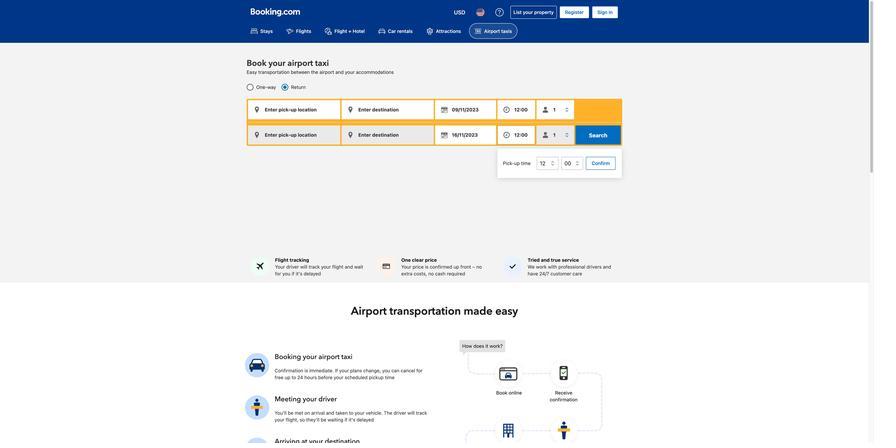 Task type: vqa. For each thing, say whether or not it's contained in the screenshot.
it's
yes



Task type: locate. For each thing, give the bounding box(es) containing it.
up inside the one clear price your price is confirmed up front – no extra costs, no cash required
[[454, 264, 460, 270]]

flight left tracking
[[275, 257, 289, 263]]

0 horizontal spatial up
[[285, 375, 291, 381]]

1 vertical spatial airport
[[320, 69, 334, 75]]

1 horizontal spatial book
[[497, 390, 508, 396]]

will right the
[[408, 411, 415, 416]]

your right if
[[339, 368, 349, 374]]

sign in link
[[592, 6, 619, 18]]

your down 'you'll'
[[275, 417, 285, 423]]

costs,
[[414, 271, 427, 277]]

taxi inside 'book your airport taxi easy transportation between the airport and your accommodations'
[[315, 58, 329, 69]]

0 vertical spatial no
[[477, 264, 482, 270]]

tried
[[528, 257, 540, 263]]

hours
[[305, 375, 317, 381]]

is up costs,
[[425, 264, 429, 270]]

work
[[536, 264, 547, 270]]

your left flight
[[321, 264, 331, 270]]

1 vertical spatial 12:00
[[515, 132, 528, 138]]

flight inside flight + hotel link
[[335, 28, 347, 34]]

and up waiting
[[326, 411, 335, 416]]

airport for booking
[[319, 353, 340, 362]]

pick-
[[503, 161, 515, 166]]

0 vertical spatial book
[[247, 58, 267, 69]]

1 vertical spatial is
[[305, 368, 308, 374]]

0 horizontal spatial if
[[292, 271, 295, 277]]

1 horizontal spatial be
[[321, 417, 327, 423]]

it's inside flight tracking your driver will track your flight and wait for you if it's delayed
[[296, 271, 303, 277]]

1 your from the left
[[275, 264, 285, 270]]

0 horizontal spatial be
[[288, 411, 294, 416]]

1 horizontal spatial your
[[402, 264, 412, 270]]

will down tracking
[[300, 264, 308, 270]]

1 vertical spatial be
[[321, 417, 327, 423]]

1 vertical spatial taxi
[[342, 353, 353, 362]]

2 vertical spatial airport
[[319, 353, 340, 362]]

1 vertical spatial will
[[408, 411, 415, 416]]

tracking
[[290, 257, 309, 263]]

your inside the one clear price your price is confirmed up front – no extra costs, no cash required
[[402, 264, 412, 270]]

0 vertical spatial delayed
[[304, 271, 321, 277]]

1 horizontal spatial track
[[416, 411, 427, 416]]

service
[[562, 257, 579, 263]]

you left can
[[382, 368, 390, 374]]

taxis
[[502, 28, 512, 34]]

1 12:00 button from the top
[[498, 100, 536, 119]]

and left wait
[[345, 264, 353, 270]]

0 horizontal spatial taxi
[[315, 58, 329, 69]]

1 horizontal spatial if
[[345, 417, 348, 423]]

made
[[464, 304, 493, 319]]

flight inside flight tracking your driver will track your flight and wait for you if it's delayed
[[275, 257, 289, 263]]

1 horizontal spatial delayed
[[357, 417, 374, 423]]

cash
[[435, 271, 446, 277]]

airport
[[485, 28, 500, 34], [351, 304, 387, 319]]

one-way
[[256, 84, 276, 90]]

it's right waiting
[[349, 417, 356, 423]]

is inside the one clear price your price is confirmed up front – no extra costs, no cash required
[[425, 264, 429, 270]]

to
[[292, 375, 296, 381], [349, 411, 354, 416]]

taken
[[336, 411, 348, 416]]

for inside flight tracking your driver will track your flight and wait for you if it's delayed
[[275, 271, 281, 277]]

be up flight,
[[288, 411, 294, 416]]

time
[[522, 161, 531, 166], [385, 375, 395, 381]]

0 horizontal spatial transportation
[[258, 69, 290, 75]]

will
[[300, 264, 308, 270], [408, 411, 415, 416]]

have
[[528, 271, 538, 277]]

1 horizontal spatial driver
[[319, 395, 337, 404]]

price up confirmed
[[425, 257, 437, 263]]

be down arrival
[[321, 417, 327, 423]]

book for your
[[247, 58, 267, 69]]

1 vertical spatial it's
[[349, 417, 356, 423]]

no left cash
[[429, 271, 434, 277]]

easy
[[496, 304, 518, 319]]

book online
[[497, 390, 522, 396]]

your right list
[[523, 9, 533, 15]]

driver up arrival
[[319, 395, 337, 404]]

receive confirmation
[[550, 390, 578, 403]]

1 vertical spatial to
[[349, 411, 354, 416]]

0 vertical spatial you
[[283, 271, 291, 277]]

book up easy
[[247, 58, 267, 69]]

you'll
[[275, 411, 287, 416]]

1 vertical spatial up
[[454, 264, 460, 270]]

to right taken
[[349, 411, 354, 416]]

list your property
[[514, 9, 554, 15]]

book left online at the bottom right of page
[[497, 390, 508, 396]]

1 vertical spatial delayed
[[357, 417, 374, 423]]

care
[[573, 271, 583, 277]]

1 horizontal spatial will
[[408, 411, 415, 416]]

1 horizontal spatial taxi
[[342, 353, 353, 362]]

0 horizontal spatial flight
[[275, 257, 289, 263]]

track right the
[[416, 411, 427, 416]]

airport up if
[[319, 353, 340, 362]]

list your property link
[[511, 6, 557, 19]]

up
[[515, 161, 520, 166], [454, 264, 460, 270], [285, 375, 291, 381]]

1 horizontal spatial up
[[454, 264, 460, 270]]

and right the
[[336, 69, 344, 75]]

vehicle.
[[366, 411, 383, 416]]

airport up between
[[288, 58, 313, 69]]

to left 24
[[292, 375, 296, 381]]

0 vertical spatial up
[[515, 161, 520, 166]]

confirmed
[[430, 264, 453, 270]]

flights link
[[281, 23, 317, 39]]

you
[[283, 271, 291, 277], [382, 368, 390, 374]]

driver down tracking
[[286, 264, 299, 270]]

book inside 'book your airport taxi easy transportation between the airport and your accommodations'
[[247, 58, 267, 69]]

2 your from the left
[[402, 264, 412, 270]]

0 vertical spatial it's
[[296, 271, 303, 277]]

1 vertical spatial for
[[417, 368, 423, 374]]

your up way
[[269, 58, 286, 69]]

car
[[388, 28, 396, 34]]

1 vertical spatial book
[[497, 390, 508, 396]]

flight left "+" at left top
[[335, 28, 347, 34]]

airport
[[288, 58, 313, 69], [320, 69, 334, 75], [319, 353, 340, 362]]

one
[[402, 257, 411, 263]]

0 horizontal spatial will
[[300, 264, 308, 270]]

0 horizontal spatial your
[[275, 264, 285, 270]]

your up on
[[303, 395, 317, 404]]

1 horizontal spatial to
[[349, 411, 354, 416]]

0 vertical spatial flight
[[335, 28, 347, 34]]

transportation inside 'book your airport taxi easy transportation between the airport and your accommodations'
[[258, 69, 290, 75]]

professional
[[559, 264, 586, 270]]

is inside confirmation is immediate. if your plans change, you can cancel for free up to 24 hours before your scheduled pickup time
[[305, 368, 308, 374]]

0 horizontal spatial to
[[292, 375, 296, 381]]

0 horizontal spatial time
[[385, 375, 395, 381]]

1 horizontal spatial you
[[382, 368, 390, 374]]

0 vertical spatial to
[[292, 375, 296, 381]]

will inside you'll be met on arrival and taken to your vehicle. the driver will track your flight, so they'll be waiting if it's delayed
[[408, 411, 415, 416]]

2 12:00 from the top
[[515, 132, 528, 138]]

you inside flight tracking your driver will track your flight and wait for you if it's delayed
[[283, 271, 291, 277]]

track down tracking
[[309, 264, 320, 270]]

airport inside airport taxis link
[[485, 28, 500, 34]]

if down tracking
[[292, 271, 295, 277]]

2 horizontal spatial up
[[515, 161, 520, 166]]

extra
[[402, 271, 413, 277]]

cancel
[[401, 368, 415, 374]]

0 vertical spatial driver
[[286, 264, 299, 270]]

0 vertical spatial airport
[[288, 58, 313, 69]]

it's inside you'll be met on arrival and taken to your vehicle. the driver will track your flight, so they'll be waiting if it's delayed
[[349, 417, 356, 423]]

1 horizontal spatial airport
[[485, 28, 500, 34]]

0 horizontal spatial track
[[309, 264, 320, 270]]

taxi up the plans
[[342, 353, 353, 362]]

1 horizontal spatial time
[[522, 161, 531, 166]]

taxi for booking
[[342, 353, 353, 362]]

1 vertical spatial time
[[385, 375, 395, 381]]

taxi up the
[[315, 58, 329, 69]]

if down taken
[[345, 417, 348, 423]]

time inside confirmation is immediate. if your plans change, you can cancel for free up to 24 hours before your scheduled pickup time
[[385, 375, 395, 381]]

1 vertical spatial track
[[416, 411, 427, 416]]

0 horizontal spatial delayed
[[304, 271, 321, 277]]

1 horizontal spatial price
[[425, 257, 437, 263]]

1 vertical spatial price
[[413, 264, 424, 270]]

book
[[247, 58, 267, 69], [497, 390, 508, 396]]

so
[[300, 417, 305, 423]]

free
[[275, 375, 284, 381]]

1 vertical spatial you
[[382, 368, 390, 374]]

1 horizontal spatial for
[[417, 368, 423, 374]]

change,
[[364, 368, 381, 374]]

0 vertical spatial transportation
[[258, 69, 290, 75]]

0 horizontal spatial for
[[275, 271, 281, 277]]

0 vertical spatial will
[[300, 264, 308, 270]]

0 vertical spatial 12:00
[[515, 107, 528, 113]]

0 vertical spatial taxi
[[315, 58, 329, 69]]

1 horizontal spatial flight
[[335, 28, 347, 34]]

time down can
[[385, 375, 395, 381]]

track inside you'll be met on arrival and taken to your vehicle. the driver will track your flight, so they'll be waiting if it's delayed
[[416, 411, 427, 416]]

1 vertical spatial if
[[345, 417, 348, 423]]

confirmation is immediate. if your plans change, you can cancel for free up to 24 hours before your scheduled pickup time
[[275, 368, 423, 381]]

and inside flight tracking your driver will track your flight and wait for you if it's delayed
[[345, 264, 353, 270]]

you down tracking
[[283, 271, 291, 277]]

2 12:00 button from the top
[[498, 125, 536, 145]]

your
[[523, 9, 533, 15], [269, 58, 286, 69], [345, 69, 355, 75], [321, 264, 331, 270], [303, 353, 317, 362], [339, 368, 349, 374], [334, 375, 344, 381], [303, 395, 317, 404], [355, 411, 365, 416], [275, 417, 285, 423]]

your left accommodations
[[345, 69, 355, 75]]

online
[[509, 390, 522, 396]]

airport right the
[[320, 69, 334, 75]]

return
[[291, 84, 306, 90]]

0 horizontal spatial it's
[[296, 271, 303, 277]]

1 vertical spatial 12:00 button
[[498, 125, 536, 145]]

1 horizontal spatial it's
[[349, 417, 356, 423]]

will inside flight tracking your driver will track your flight and wait for you if it's delayed
[[300, 264, 308, 270]]

1 vertical spatial airport
[[351, 304, 387, 319]]

driver inside you'll be met on arrival and taken to your vehicle. the driver will track your flight, so they'll be waiting if it's delayed
[[394, 411, 407, 416]]

and
[[336, 69, 344, 75], [541, 257, 550, 263], [345, 264, 353, 270], [603, 264, 612, 270], [326, 411, 335, 416]]

it's down tracking
[[296, 271, 303, 277]]

booking airport taxi image
[[460, 340, 603, 444], [245, 354, 269, 378], [245, 396, 269, 420], [245, 438, 269, 444]]

if inside flight tracking your driver will track your flight and wait for you if it's delayed
[[292, 271, 295, 277]]

0 horizontal spatial you
[[283, 271, 291, 277]]

0 vertical spatial for
[[275, 271, 281, 277]]

no right –
[[477, 264, 482, 270]]

0 horizontal spatial book
[[247, 58, 267, 69]]

one-
[[256, 84, 268, 90]]

pick-up time
[[503, 161, 531, 166]]

16/11/2023 button
[[435, 125, 497, 145]]

and inside you'll be met on arrival and taken to your vehicle. the driver will track your flight, so they'll be waiting if it's delayed
[[326, 411, 335, 416]]

0 horizontal spatial no
[[429, 271, 434, 277]]

0 vertical spatial is
[[425, 264, 429, 270]]

for inside confirmation is immediate. if your plans change, you can cancel for free up to 24 hours before your scheduled pickup time
[[417, 368, 423, 374]]

0 horizontal spatial airport
[[351, 304, 387, 319]]

0 horizontal spatial is
[[305, 368, 308, 374]]

for
[[275, 271, 281, 277], [417, 368, 423, 374]]

1 12:00 from the top
[[515, 107, 528, 113]]

2 vertical spatial up
[[285, 375, 291, 381]]

your left vehicle.
[[355, 411, 365, 416]]

12:00 button
[[498, 100, 536, 119], [498, 125, 536, 145]]

2 horizontal spatial driver
[[394, 411, 407, 416]]

is up the hours at left bottom
[[305, 368, 308, 374]]

attractions
[[436, 28, 461, 34]]

does
[[474, 344, 485, 349]]

price down clear
[[413, 264, 424, 270]]

delayed down vehicle.
[[357, 417, 374, 423]]

12:00 button for 16/11/2023
[[498, 125, 536, 145]]

1 horizontal spatial is
[[425, 264, 429, 270]]

delayed down tracking
[[304, 271, 321, 277]]

0 vertical spatial if
[[292, 271, 295, 277]]

1 horizontal spatial transportation
[[390, 304, 461, 319]]

0 vertical spatial track
[[309, 264, 320, 270]]

24
[[298, 375, 303, 381]]

rentals
[[397, 28, 413, 34]]

0 vertical spatial price
[[425, 257, 437, 263]]

price
[[425, 257, 437, 263], [413, 264, 424, 270]]

16/11/2023
[[452, 132, 478, 138]]

2 vertical spatial driver
[[394, 411, 407, 416]]

and right drivers
[[603, 264, 612, 270]]

booking
[[275, 353, 301, 362]]

0 vertical spatial 12:00 button
[[498, 100, 536, 119]]

time right pick-
[[522, 161, 531, 166]]

driver right the
[[394, 411, 407, 416]]

your up immediate. in the left of the page
[[303, 353, 317, 362]]

1 vertical spatial flight
[[275, 257, 289, 263]]

0 horizontal spatial driver
[[286, 264, 299, 270]]

0 vertical spatial airport
[[485, 28, 500, 34]]

usd button
[[450, 4, 470, 21]]



Task type: describe. For each thing, give the bounding box(es) containing it.
property
[[535, 9, 554, 15]]

between
[[291, 69, 310, 75]]

confirmation
[[550, 397, 578, 403]]

1 vertical spatial driver
[[319, 395, 337, 404]]

book your airport taxi easy transportation between the airport and your accommodations
[[247, 58, 394, 75]]

confirmation
[[275, 368, 303, 374]]

they'll
[[306, 417, 320, 423]]

1 vertical spatial transportation
[[390, 304, 461, 319]]

you inside confirmation is immediate. if your plans change, you can cancel for free up to 24 hours before your scheduled pickup time
[[382, 368, 390, 374]]

delayed inside flight tracking your driver will track your flight and wait for you if it's delayed
[[304, 271, 321, 277]]

12:00 button for 09/11/2023
[[498, 100, 536, 119]]

flight
[[332, 264, 344, 270]]

0 vertical spatial time
[[522, 161, 531, 166]]

delayed inside you'll be met on arrival and taken to your vehicle. the driver will track your flight, so they'll be waiting if it's delayed
[[357, 417, 374, 423]]

and up work
[[541, 257, 550, 263]]

tried and true service we work with professional drivers and have 24/7 customer care
[[528, 257, 612, 277]]

airport transportation made easy
[[351, 304, 518, 319]]

taxi for book
[[315, 58, 329, 69]]

how
[[463, 344, 472, 349]]

up inside confirmation is immediate. if your plans change, you can cancel for free up to 24 hours before your scheduled pickup time
[[285, 375, 291, 381]]

in
[[609, 9, 613, 15]]

12:00 for 09/11/2023
[[515, 107, 528, 113]]

stays link
[[246, 23, 279, 39]]

09/11/2023
[[452, 107, 479, 113]]

front
[[461, 264, 471, 270]]

flight,
[[286, 417, 299, 423]]

can
[[392, 368, 400, 374]]

+
[[349, 28, 352, 34]]

before
[[318, 375, 333, 381]]

flight + hotel link
[[320, 23, 371, 39]]

hotel
[[353, 28, 365, 34]]

flight for flight + hotel
[[335, 28, 347, 34]]

and inside 'book your airport taxi easy transportation between the airport and your accommodations'
[[336, 69, 344, 75]]

if
[[335, 368, 338, 374]]

sign in
[[598, 9, 613, 15]]

scheduled
[[345, 375, 368, 381]]

easy
[[247, 69, 257, 75]]

your inside flight tracking your driver will track your flight and wait for you if it's delayed
[[321, 264, 331, 270]]

usd
[[454, 9, 466, 16]]

you'll be met on arrival and taken to your vehicle. the driver will track your flight, so they'll be waiting if it's delayed
[[275, 411, 427, 423]]

with
[[548, 264, 558, 270]]

met
[[295, 411, 303, 416]]

confirm button
[[586, 157, 616, 170]]

book for online
[[497, 390, 508, 396]]

Enter pick-up location text field
[[248, 100, 340, 119]]

–
[[473, 264, 475, 270]]

if inside you'll be met on arrival and taken to your vehicle. the driver will track your flight, so they'll be waiting if it's delayed
[[345, 417, 348, 423]]

12:00 for 16/11/2023
[[515, 132, 528, 138]]

clear
[[412, 257, 424, 263]]

required
[[447, 271, 466, 277]]

work?
[[490, 344, 503, 349]]

for for flight tracking your driver will track your flight and wait for you if it's delayed
[[275, 271, 281, 277]]

airport taxis link
[[469, 23, 518, 39]]

way
[[268, 84, 276, 90]]

meeting your driver
[[275, 395, 337, 404]]

immediate.
[[310, 368, 334, 374]]

the
[[311, 69, 318, 75]]

09/11/2023 button
[[435, 100, 497, 119]]

Enter destination text field
[[342, 100, 434, 119]]

flight for flight tracking your driver will track your flight and wait for you if it's delayed
[[275, 257, 289, 263]]

0 vertical spatial be
[[288, 411, 294, 416]]

register link
[[560, 6, 590, 18]]

attractions link
[[421, 23, 467, 39]]

track inside flight tracking your driver will track your flight and wait for you if it's delayed
[[309, 264, 320, 270]]

airport for book
[[288, 58, 313, 69]]

on
[[305, 411, 310, 416]]

airport taxis
[[485, 28, 512, 34]]

flight + hotel
[[335, 28, 365, 34]]

search
[[589, 132, 608, 139]]

receive
[[555, 390, 573, 396]]

flight tracking your driver will track your flight and wait for you if it's delayed
[[275, 257, 363, 277]]

your inside list your property link
[[523, 9, 533, 15]]

we
[[528, 264, 535, 270]]

plans
[[350, 368, 362, 374]]

booking.com online hotel reservations image
[[251, 8, 300, 16]]

customer
[[551, 271, 572, 277]]

airport for airport taxis
[[485, 28, 500, 34]]

the
[[384, 411, 393, 416]]

car rentals link
[[373, 23, 418, 39]]

search button
[[576, 125, 621, 145]]

driver inside flight tracking your driver will track your flight and wait for you if it's delayed
[[286, 264, 299, 270]]

meeting
[[275, 395, 301, 404]]

car rentals
[[388, 28, 413, 34]]

for for confirmation is immediate. if your plans change, you can cancel for free up to 24 hours before your scheduled pickup time
[[417, 368, 423, 374]]

to inside you'll be met on arrival and taken to your vehicle. the driver will track your flight, so they'll be waiting if it's delayed
[[349, 411, 354, 416]]

list
[[514, 9, 522, 15]]

to inside confirmation is immediate. if your plans change, you can cancel for free up to 24 hours before your scheduled pickup time
[[292, 375, 296, 381]]

it
[[486, 344, 489, 349]]

confirm
[[592, 161, 610, 166]]

1 vertical spatial no
[[429, 271, 434, 277]]

24/7
[[540, 271, 550, 277]]

arrival
[[312, 411, 325, 416]]

1 horizontal spatial no
[[477, 264, 482, 270]]

register
[[565, 9, 584, 15]]

drivers
[[587, 264, 602, 270]]

0 horizontal spatial price
[[413, 264, 424, 270]]

sign
[[598, 9, 608, 15]]

wait
[[354, 264, 363, 270]]

airport for airport transportation made easy
[[351, 304, 387, 319]]

your inside flight tracking your driver will track your flight and wait for you if it's delayed
[[275, 264, 285, 270]]

how does it work?
[[463, 344, 503, 349]]

true
[[551, 257, 561, 263]]

booking your airport taxi
[[275, 353, 353, 362]]

your down if
[[334, 375, 344, 381]]

stays
[[261, 28, 273, 34]]



